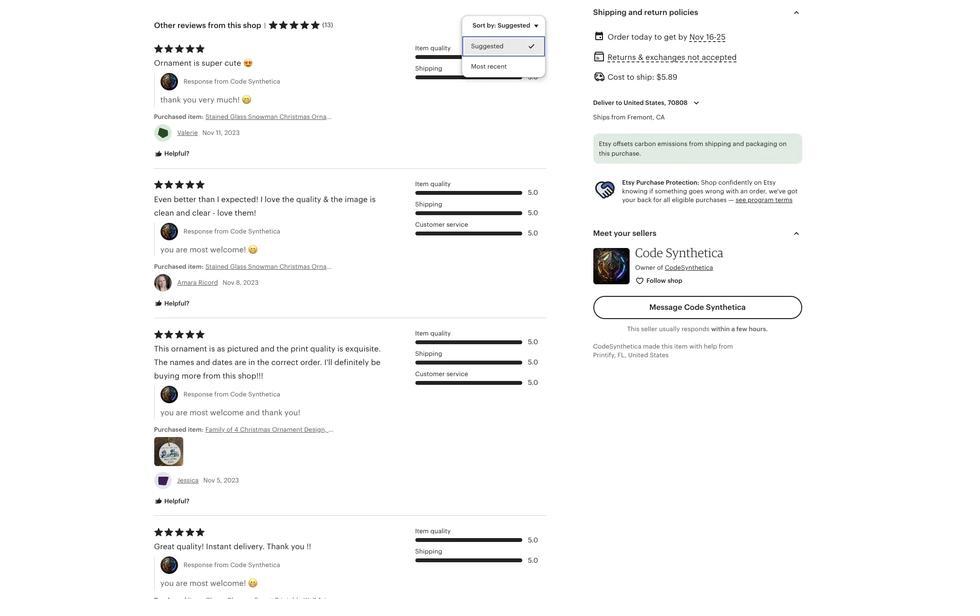 Task type: vqa. For each thing, say whether or not it's contained in the screenshot.
Amara Ricord link
yes



Task type: locate. For each thing, give the bounding box(es) containing it.
even better than i expected! i love the quality & the image is clean and clear - love them!
[[154, 195, 376, 217]]

response down the ornament is super cute 😍 at the top of the page
[[184, 78, 213, 85]]

0 horizontal spatial &
[[323, 195, 329, 204]]

0 vertical spatial codesynthetica
[[665, 264, 713, 271]]

1 vertical spatial welcome!
[[210, 579, 246, 588]]

😁 for 😍
[[242, 95, 252, 105]]

4 5.0 from the top
[[528, 209, 538, 217]]

this left purchase.
[[599, 150, 610, 157]]

2 vertical spatial 😁
[[248, 579, 258, 588]]

0 vertical spatial this
[[627, 325, 640, 333]]

be
[[371, 358, 381, 367]]

with up —
[[726, 188, 739, 195]]

0 horizontal spatial this
[[154, 344, 169, 353]]

1 helpful? button from the top
[[147, 145, 197, 163]]

purchased up valerie link
[[154, 113, 186, 121]]

delivery.
[[234, 542, 265, 551]]

customer
[[415, 221, 445, 228], [415, 371, 445, 378]]

this left the |
[[228, 21, 241, 30]]

item: down you are most welcome and thank you!
[[188, 426, 204, 433]]

most left welcome
[[190, 408, 208, 417]]

purchased up view details of this review photo by jessica
[[154, 426, 186, 433]]

1 vertical spatial love
[[217, 208, 233, 217]]

3 purchased item: from the top
[[154, 426, 205, 433]]

very
[[199, 95, 214, 105]]

3 item: from the top
[[188, 426, 204, 433]]

2023 right the '5,'
[[224, 477, 239, 484]]

you are most welcome! 😁 up ricord
[[160, 245, 258, 254]]

knowing
[[622, 188, 648, 195]]

1 horizontal spatial i
[[260, 195, 263, 204]]

returns & exchanges not accepted
[[608, 53, 737, 62]]

item: for welcome!
[[188, 263, 204, 270]]

1 vertical spatial customer
[[415, 371, 445, 378]]

response down more
[[184, 391, 213, 398]]

you left very
[[183, 95, 197, 105]]

2 vertical spatial purchased item:
[[154, 426, 205, 433]]

united down made
[[628, 352, 648, 359]]

item:
[[188, 113, 204, 121], [188, 263, 204, 270], [188, 426, 204, 433]]

2 customer service from the top
[[415, 371, 468, 378]]

the right "in"
[[257, 358, 269, 367]]

quality inside the 'even better than i expected! i love the quality & the image is clean and clear - love them!'
[[296, 195, 321, 204]]

0 vertical spatial most
[[190, 245, 208, 254]]

few
[[737, 325, 748, 333]]

2023
[[224, 129, 240, 137], [243, 279, 259, 286], [224, 477, 239, 484]]

4 item from the top
[[415, 528, 429, 535]]

3 most from the top
[[190, 579, 208, 588]]

thank left you!
[[262, 408, 283, 417]]

0 vertical spatial item:
[[188, 113, 204, 121]]

2 you are most welcome! 😁 from the top
[[160, 579, 258, 588]]

2 5.0 from the top
[[528, 73, 538, 81]]

0 vertical spatial customer
[[415, 221, 445, 228]]

purchased item: up amara
[[154, 263, 205, 270]]

0 horizontal spatial i
[[217, 195, 219, 204]]

from right ships
[[612, 114, 626, 121]]

nov right by
[[690, 32, 704, 42]]

response from code synthetica down them! at the top of page
[[184, 228, 280, 235]]

codesynthetica up fl,
[[593, 343, 642, 350]]

code synthetica image
[[593, 248, 630, 285]]

love right -
[[217, 208, 233, 217]]

1 vertical spatial with
[[690, 343, 702, 350]]

1 vertical spatial &
[[323, 195, 329, 204]]

8,
[[236, 279, 242, 286]]

1 vertical spatial thank
[[262, 408, 283, 417]]

2 helpful? button from the top
[[147, 295, 197, 313]]

them!
[[235, 208, 256, 217]]

you down buying
[[160, 408, 174, 417]]

10 5.0 from the top
[[528, 557, 538, 564]]

etsy left 'offsets' on the right top of the page
[[599, 140, 611, 148]]

purchased for thank you very much! 😁
[[154, 113, 186, 121]]

1 horizontal spatial this
[[627, 325, 640, 333]]

purchased item: up valerie
[[154, 113, 205, 121]]

item: for much!
[[188, 113, 204, 121]]

1 item from the top
[[415, 44, 429, 52]]

helpful? down jessica
[[163, 498, 190, 505]]

response from code synthetica for as
[[184, 391, 280, 398]]

customer service
[[415, 221, 468, 228], [415, 371, 468, 378]]

and down "better"
[[176, 208, 190, 217]]

2 item from the top
[[415, 180, 429, 188]]

to right cost
[[627, 73, 635, 82]]

1 vertical spatial helpful?
[[163, 300, 190, 307]]

0 vertical spatial united
[[624, 99, 644, 106]]

from left shipping
[[689, 140, 703, 148]]

you down great
[[160, 579, 174, 588]]

you are most welcome and thank you!
[[160, 408, 300, 417]]

1 vertical spatial item:
[[188, 263, 204, 270]]

& left the image
[[323, 195, 329, 204]]

2 vertical spatial purchased
[[154, 426, 186, 433]]

😁 down them! at the top of page
[[248, 245, 258, 254]]

0 vertical spatial love
[[265, 195, 280, 204]]

menu
[[462, 15, 546, 77]]

helpful? for you
[[163, 300, 190, 307]]

synthetica down 😍
[[248, 78, 280, 85]]

0 horizontal spatial to
[[616, 99, 622, 106]]

most down quality!
[[190, 579, 208, 588]]

1 item quality from the top
[[415, 44, 451, 52]]

helpful? for thank
[[163, 150, 190, 157]]

most recent button
[[463, 57, 545, 77]]

4 item quality from the top
[[415, 528, 451, 535]]

1 vertical spatial customer service
[[415, 371, 468, 378]]

1 horizontal spatial codesynthetica
[[665, 264, 713, 271]]

united
[[624, 99, 644, 106], [628, 352, 648, 359]]

item for great quality! instant delivery. thank you !!
[[415, 528, 429, 535]]

this down dates
[[223, 371, 236, 381]]

0 vertical spatial customer service
[[415, 221, 468, 228]]

purchased item:
[[154, 113, 205, 121], [154, 263, 205, 270], [154, 426, 205, 433]]

3 item from the top
[[415, 330, 429, 337]]

1 response from the top
[[184, 78, 213, 85]]

you are most welcome! 😁 down instant
[[160, 579, 258, 588]]

0 vertical spatial 2023
[[224, 129, 240, 137]]

0 vertical spatial purchased item:
[[154, 113, 205, 121]]

purchased item: for you are most welcome! 😁
[[154, 263, 205, 270]]

and inside etsy offsets carbon emissions from shipping and packaging on this purchase.
[[733, 140, 744, 148]]

synthetica down the 'even better than i expected! i love the quality & the image is clean and clear - love them!'
[[248, 228, 280, 235]]

got
[[788, 188, 798, 195]]

your right meet
[[614, 229, 631, 238]]

2023 right 8,
[[243, 279, 259, 286]]

for
[[654, 196, 662, 204]]

purchased item: for you are most welcome and thank you!
[[154, 426, 205, 433]]

you
[[183, 95, 197, 105], [160, 245, 174, 254], [160, 408, 174, 417], [291, 542, 305, 551], [160, 579, 174, 588]]

returns
[[608, 53, 636, 62]]

you are most welcome! 😁 for instant
[[160, 579, 258, 588]]

ships
[[593, 114, 610, 121]]

😁 down delivery.
[[248, 579, 258, 588]]

your down knowing
[[622, 196, 636, 204]]

fl,
[[618, 352, 627, 359]]

i right expected!
[[260, 195, 263, 204]]

this up states at the bottom right
[[662, 343, 673, 350]]

3 response from the top
[[184, 391, 213, 398]]

1 vertical spatial purchased item:
[[154, 263, 205, 270]]

1 vertical spatial 😁
[[248, 245, 258, 254]]

synthetica for great quality! instant delivery. thank you !!
[[248, 562, 280, 569]]

0 vertical spatial 😁
[[242, 95, 252, 105]]

helpful? button for you
[[147, 295, 197, 313]]

1 horizontal spatial etsy
[[622, 179, 635, 186]]

1 vertical spatial you are most welcome! 😁
[[160, 579, 258, 588]]

to left get
[[654, 32, 662, 42]]

2 vertical spatial 2023
[[224, 477, 239, 484]]

😁 for thank
[[248, 579, 258, 588]]

welcome! down the great quality! instant delivery. thank you !!
[[210, 579, 246, 588]]

1 vertical spatial this
[[154, 344, 169, 353]]

helpful? button down valerie link
[[147, 145, 197, 163]]

love right expected!
[[265, 195, 280, 204]]

1 welcome! from the top
[[210, 245, 246, 254]]

shipping and return policies button
[[585, 1, 811, 24]]

amara ricord link
[[177, 279, 218, 286]]

item for this ornament is as pictured and the print quality is exquisite. the names and dates are in the correct order. i'll definitely be buying more from this shop!!!
[[415, 330, 429, 337]]

thank you very much! 😁
[[160, 95, 252, 105]]

i right 'than'
[[217, 195, 219, 204]]

1 most from the top
[[190, 245, 208, 254]]

1 vertical spatial on
[[754, 179, 762, 186]]

& inside button
[[638, 53, 644, 62]]

wrong
[[705, 188, 724, 195]]

to for united
[[616, 99, 622, 106]]

suggested up most recent
[[471, 42, 504, 50]]

4 response from code synthetica from the top
[[184, 562, 280, 569]]

service for even better than i expected! i love the quality & the image is clean and clear - love them!
[[447, 221, 468, 228]]

2 helpful? from the top
[[163, 300, 190, 307]]

code up you are most welcome and thank you!
[[230, 391, 247, 398]]

more
[[182, 371, 201, 381]]

in
[[248, 358, 255, 367]]

1 customer service from the top
[[415, 221, 468, 228]]

2 welcome! from the top
[[210, 579, 246, 588]]

1 horizontal spatial on
[[779, 140, 787, 148]]

your inside shop confidently on etsy knowing if something goes wrong with an order, we've got your back for all eligible purchases —
[[622, 196, 636, 204]]

united up the ships from fremont, ca
[[624, 99, 644, 106]]

synthetica down the thank
[[248, 562, 280, 569]]

print
[[291, 344, 308, 353]]

clear
[[192, 208, 211, 217]]

on right packaging at top right
[[779, 140, 787, 148]]

are up amara
[[176, 245, 188, 254]]

and
[[629, 8, 643, 17], [733, 140, 744, 148], [176, 208, 190, 217], [261, 344, 275, 353], [196, 358, 210, 367], [246, 408, 260, 417]]

to
[[654, 32, 662, 42], [627, 73, 635, 82], [616, 99, 622, 106]]

😁 right much!
[[242, 95, 252, 105]]

0 vertical spatial your
[[622, 196, 636, 204]]

from right the help
[[719, 343, 733, 350]]

1 vertical spatial service
[[447, 371, 468, 378]]

1 horizontal spatial &
[[638, 53, 644, 62]]

item
[[415, 44, 429, 52], [415, 180, 429, 188], [415, 330, 429, 337], [415, 528, 429, 535]]

from down instant
[[214, 562, 229, 569]]

1 purchased item: from the top
[[154, 113, 205, 121]]

0 vertical spatial helpful? button
[[147, 145, 197, 163]]

jessica
[[177, 477, 199, 484]]

2 vertical spatial helpful?
[[163, 498, 190, 505]]

1 you are most welcome! 😁 from the top
[[160, 245, 258, 254]]

2 service from the top
[[447, 371, 468, 378]]

code for this ornament is as pictured and the print quality is exquisite. the names and dates are in the correct order. i'll definitely be buying more from this shop!!!
[[230, 391, 247, 398]]

with
[[726, 188, 739, 195], [690, 343, 702, 350]]

helpful? down valerie link
[[163, 150, 190, 157]]

0 vertical spatial welcome!
[[210, 245, 246, 254]]

2 response from code synthetica from the top
[[184, 228, 280, 235]]

not
[[688, 53, 700, 62]]

you down clean
[[160, 245, 174, 254]]

response from code synthetica up you are most welcome and thank you!
[[184, 391, 280, 398]]

response down clear at the top left of the page
[[184, 228, 213, 235]]

is left as
[[209, 344, 215, 353]]

shop left the |
[[243, 21, 261, 30]]

0 horizontal spatial etsy
[[599, 140, 611, 148]]

shop confidently on etsy knowing if something goes wrong with an order, we've got your back for all eligible purchases —
[[622, 179, 798, 204]]

2 most from the top
[[190, 408, 208, 417]]

sort by: suggested button
[[465, 15, 549, 36]]

1 response from code synthetica from the top
[[184, 78, 280, 85]]

welcome!
[[210, 245, 246, 254], [210, 579, 246, 588]]

see
[[736, 196, 746, 204]]

0 horizontal spatial codesynthetica
[[593, 343, 642, 350]]

order today to get by nov 16-25
[[608, 32, 726, 42]]

0 vertical spatial &
[[638, 53, 644, 62]]

0 horizontal spatial thank
[[160, 95, 181, 105]]

welcome! for delivery.
[[210, 579, 246, 588]]

meet
[[593, 229, 612, 238]]

customer service for this ornament is as pictured and the print quality is exquisite. the names and dates are in the correct order. i'll definitely be buying more from this shop!!!
[[415, 371, 468, 378]]

this up the on the left bottom of the page
[[154, 344, 169, 353]]

1 vertical spatial suggested
[[471, 42, 504, 50]]

0 vertical spatial suggested
[[498, 22, 530, 29]]

item quality for great quality! instant delivery. thank you !!
[[415, 528, 451, 535]]

correct
[[271, 358, 298, 367]]

on up order,
[[754, 179, 762, 186]]

1 helpful? from the top
[[163, 150, 190, 157]]

1 vertical spatial shop
[[668, 277, 683, 285]]

quality
[[430, 44, 451, 52], [430, 180, 451, 188], [296, 195, 321, 204], [430, 330, 451, 337], [310, 344, 335, 353], [430, 528, 451, 535]]

1 horizontal spatial thank
[[262, 408, 283, 417]]

clean
[[154, 208, 174, 217]]

etsy offsets carbon emissions from shipping and packaging on this purchase.
[[599, 140, 787, 157]]

response down quality!
[[184, 562, 213, 569]]

quality for ornament is super cute 😍
[[430, 44, 451, 52]]

synthetica inside code synthetica owner of codesynthetica
[[666, 245, 724, 260]]

5 5.0 from the top
[[528, 229, 538, 237]]

suggested inside 'button'
[[471, 42, 504, 50]]

most
[[190, 245, 208, 254], [190, 408, 208, 417], [190, 579, 208, 588]]

code down cute
[[230, 78, 247, 85]]

purchased for you are most welcome and thank you!
[[154, 426, 186, 433]]

within
[[711, 325, 730, 333]]

item: up amara ricord link
[[188, 263, 204, 270]]

1 horizontal spatial with
[[726, 188, 739, 195]]

0 vertical spatial helpful?
[[163, 150, 190, 157]]

4 response from the top
[[184, 562, 213, 569]]

1 i from the left
[[217, 195, 219, 204]]

code inside code synthetica owner of codesynthetica
[[635, 245, 663, 260]]

thank left very
[[160, 95, 181, 105]]

5,
[[217, 477, 222, 484]]

a
[[732, 325, 735, 333]]

customer for this ornament is as pictured and the print quality is exquisite. the names and dates are in the correct order. i'll definitely be buying more from this shop!!!
[[415, 371, 445, 378]]

1 vertical spatial your
[[614, 229, 631, 238]]

code up responds
[[684, 303, 704, 312]]

with left the help
[[690, 343, 702, 350]]

8 5.0 from the top
[[528, 379, 538, 387]]

response from code synthetica for cute
[[184, 78, 280, 85]]

item quality for this ornament is as pictured and the print quality is exquisite. the names and dates are in the correct order. i'll definitely be buying more from this shop!!!
[[415, 330, 451, 337]]

are
[[176, 245, 188, 254], [235, 358, 246, 367], [176, 408, 188, 417], [176, 579, 188, 588]]

2 customer from the top
[[415, 371, 445, 378]]

welcome! for i
[[210, 245, 246, 254]]

😁 for expected!
[[248, 245, 258, 254]]

response from code synthetica for i
[[184, 228, 280, 235]]

code up owner
[[635, 245, 663, 260]]

to right deliver
[[616, 99, 622, 106]]

response from code synthetica down the great quality! instant delivery. thank you !!
[[184, 562, 280, 569]]

1 horizontal spatial to
[[627, 73, 635, 82]]

this left seller
[[627, 325, 640, 333]]

0 vertical spatial with
[[726, 188, 739, 195]]

0 horizontal spatial on
[[754, 179, 762, 186]]

1 purchased from the top
[[154, 113, 186, 121]]

2023 right 11,
[[224, 129, 240, 137]]

than
[[198, 195, 215, 204]]

and right shipping
[[733, 140, 744, 148]]

this
[[228, 21, 241, 30], [599, 150, 610, 157], [662, 343, 673, 350], [223, 371, 236, 381]]

1 vertical spatial helpful? button
[[147, 295, 197, 313]]

an
[[741, 188, 748, 195]]

2 vertical spatial most
[[190, 579, 208, 588]]

quality for even better than i expected! i love the quality & the image is clean and clear - love them!
[[430, 180, 451, 188]]

0 vertical spatial shop
[[243, 21, 261, 30]]

3 item quality from the top
[[415, 330, 451, 337]]

are left "in"
[[235, 358, 246, 367]]

quality for great quality! instant delivery. thank you !!
[[430, 528, 451, 535]]

etsy inside etsy offsets carbon emissions from shipping and packaging on this purchase.
[[599, 140, 611, 148]]

jessica nov 5, 2023
[[177, 477, 239, 484]]

with inside shop confidently on etsy knowing if something goes wrong with an order, we've got your back for all eligible purchases —
[[726, 188, 739, 195]]

dates
[[212, 358, 233, 367]]

great
[[154, 542, 175, 551]]

1 vertical spatial most
[[190, 408, 208, 417]]

0 vertical spatial to
[[654, 32, 662, 42]]

1 vertical spatial united
[[628, 352, 648, 359]]

2 purchased item: from the top
[[154, 263, 205, 270]]

synthetica up codesynthetica link
[[666, 245, 724, 260]]

helpful? button down amara
[[147, 295, 197, 313]]

synthetica up within
[[706, 303, 746, 312]]

2 response from the top
[[184, 228, 213, 235]]

purchased item: up view details of this review photo by jessica
[[154, 426, 205, 433]]

0 horizontal spatial shop
[[243, 21, 261, 30]]

customer for even better than i expected! i love the quality & the image is clean and clear - love them!
[[415, 221, 445, 228]]

1 vertical spatial codesynthetica
[[593, 343, 642, 350]]

order
[[608, 32, 629, 42]]

ornament
[[154, 59, 192, 68]]

code down the great quality! instant delivery. thank you !!
[[230, 562, 247, 569]]

etsy purchase protection:
[[622, 179, 699, 186]]

the
[[282, 195, 294, 204], [331, 195, 343, 204], [277, 344, 289, 353], [257, 358, 269, 367]]

thank
[[160, 95, 181, 105], [262, 408, 283, 417]]

$
[[657, 73, 662, 82]]

is left super
[[194, 59, 200, 68]]

0 vertical spatial service
[[447, 221, 468, 228]]

i
[[217, 195, 219, 204], [260, 195, 263, 204]]

1 vertical spatial to
[[627, 73, 635, 82]]

item: up valerie
[[188, 113, 204, 121]]

& right the returns
[[638, 53, 644, 62]]

1 item: from the top
[[188, 113, 204, 121]]

2 purchased from the top
[[154, 263, 186, 270]]

on
[[779, 140, 787, 148], [754, 179, 762, 186]]

image
[[345, 195, 368, 204]]

etsy
[[599, 140, 611, 148], [622, 179, 635, 186], [764, 179, 776, 186]]

1 customer from the top
[[415, 221, 445, 228]]

to inside dropdown button
[[616, 99, 622, 106]]

item for even better than i expected! i love the quality & the image is clean and clear - love them!
[[415, 180, 429, 188]]

states
[[650, 352, 669, 359]]

sort
[[473, 22, 485, 29]]

is inside the 'even better than i expected! i love the quality & the image is clean and clear - love them!'
[[370, 195, 376, 204]]

shipping
[[593, 8, 627, 17], [415, 65, 442, 72], [415, 201, 442, 208], [415, 350, 442, 358], [415, 548, 442, 555]]

quality for this ornament is as pictured and the print quality is exquisite. the names and dates are in the correct order. i'll definitely be buying more from this shop!!!
[[430, 330, 451, 337]]

reviews
[[178, 21, 206, 30]]

3 response from code synthetica from the top
[[184, 391, 280, 398]]

quality!
[[177, 542, 204, 551]]

message code synthetica
[[649, 303, 746, 312]]

11,
[[216, 129, 223, 137]]

this inside this ornament is as pictured and the print quality is exquisite. the names and dates are in the correct order. i'll definitely be buying more from this shop!!!
[[154, 344, 169, 353]]

suggested
[[498, 22, 530, 29], [471, 42, 504, 50]]

synthetica down shop!!!
[[248, 391, 280, 398]]

customer service for even better than i expected! i love the quality & the image is clean and clear - love them!
[[415, 221, 468, 228]]

response for ornament
[[184, 391, 213, 398]]

&
[[638, 53, 644, 62], [323, 195, 329, 204]]

synthetica for this ornament is as pictured and the print quality is exquisite. the names and dates are in the correct order. i'll definitely be buying more from this shop!!!
[[248, 391, 280, 398]]

2 vertical spatial to
[[616, 99, 622, 106]]

and up correct
[[261, 344, 275, 353]]

from down dates
[[203, 371, 221, 381]]

& inside the 'even better than i expected! i love the quality & the image is clean and clear - love them!'
[[323, 195, 329, 204]]

you for better
[[160, 245, 174, 254]]

1 vertical spatial 2023
[[243, 279, 259, 286]]

and left return at the top of the page
[[629, 8, 643, 17]]

2 item quality from the top
[[415, 180, 451, 188]]

response from code synthetica down cute
[[184, 78, 280, 85]]

order.
[[300, 358, 322, 367]]

meet your sellers button
[[585, 222, 811, 245]]

etsy up knowing
[[622, 179, 635, 186]]

1 service from the top
[[447, 221, 468, 228]]

2 vertical spatial item:
[[188, 426, 204, 433]]

on inside etsy offsets carbon emissions from shipping and packaging on this purchase.
[[779, 140, 787, 148]]

most up amara ricord link
[[190, 245, 208, 254]]

2 item: from the top
[[188, 263, 204, 270]]

codesynthetica up follow shop
[[665, 264, 713, 271]]

16-
[[706, 32, 717, 42]]

0 horizontal spatial with
[[690, 343, 702, 350]]

0 vertical spatial purchased
[[154, 113, 186, 121]]

0 vertical spatial you are most welcome! 😁
[[160, 245, 258, 254]]

from inside etsy offsets carbon emissions from shipping and packaging on this purchase.
[[689, 140, 703, 148]]

2 horizontal spatial etsy
[[764, 179, 776, 186]]

1 vertical spatial purchased
[[154, 263, 186, 270]]

exchanges
[[646, 53, 686, 62]]

3 purchased from the top
[[154, 426, 186, 433]]

2 vertical spatial helpful? button
[[147, 493, 197, 510]]

are for quality!
[[176, 579, 188, 588]]

0 vertical spatial on
[[779, 140, 787, 148]]

helpful? down amara
[[163, 300, 190, 307]]



Task type: describe. For each thing, give the bounding box(es) containing it.
0 horizontal spatial love
[[217, 208, 233, 217]]

made
[[643, 343, 660, 350]]

your inside dropdown button
[[614, 229, 631, 238]]

thank
[[267, 542, 289, 551]]

from inside this ornament is as pictured and the print quality is exquisite. the names and dates are in the correct order. i'll definitely be buying more from this shop!!!
[[203, 371, 221, 381]]

0 vertical spatial thank
[[160, 95, 181, 105]]

etsy inside shop confidently on etsy knowing if something goes wrong with an order, we've got your back for all eligible purchases —
[[764, 179, 776, 186]]

ca
[[656, 114, 665, 121]]

the left the image
[[331, 195, 343, 204]]

2023 for valerie nov 11, 2023
[[224, 129, 240, 137]]

owner
[[635, 264, 656, 271]]

code for even better than i expected! i love the quality & the image is clean and clear - love them!
[[230, 228, 247, 235]]

most for dates
[[190, 408, 208, 417]]

eligible
[[672, 196, 694, 204]]

(13)
[[322, 21, 333, 29]]

this for this seller usually responds within a few hours.
[[627, 325, 640, 333]]

this seller usually responds within a few hours.
[[627, 325, 768, 333]]

order,
[[750, 188, 767, 195]]

other
[[154, 21, 176, 30]]

exquisite.
[[345, 344, 381, 353]]

code for great quality! instant delivery. thank you !!
[[230, 562, 247, 569]]

nov left the '5,'
[[203, 477, 215, 484]]

from down -
[[214, 228, 229, 235]]

—
[[729, 196, 734, 204]]

see program terms
[[736, 196, 793, 204]]

synthetica for even better than i expected! i love the quality & the image is clean and clear - love them!
[[248, 228, 280, 235]]

😍
[[243, 59, 253, 68]]

response for better
[[184, 228, 213, 235]]

terms
[[775, 196, 793, 204]]

you!
[[285, 408, 300, 417]]

to for ship:
[[627, 73, 635, 82]]

and right welcome
[[246, 408, 260, 417]]

by
[[678, 32, 688, 42]]

are inside this ornament is as pictured and the print quality is exquisite. the names and dates are in the correct order. i'll definitely be buying more from this shop!!!
[[235, 358, 246, 367]]

70808
[[668, 99, 688, 106]]

ships from fremont, ca
[[593, 114, 665, 121]]

suggested inside popup button
[[498, 22, 530, 29]]

3 helpful? from the top
[[163, 498, 190, 505]]

fremont,
[[628, 114, 655, 121]]

nov left 11,
[[202, 129, 214, 137]]

shipping for ornament is super cute 😍
[[415, 65, 442, 72]]

2023 for jessica nov 5, 2023
[[224, 477, 239, 484]]

welcome
[[210, 408, 244, 417]]

1 horizontal spatial love
[[265, 195, 280, 204]]

from right reviews
[[208, 21, 226, 30]]

today
[[632, 32, 652, 42]]

3 helpful? button from the top
[[147, 493, 197, 510]]

shipping for this ornament is as pictured and the print quality is exquisite. the names and dates are in the correct order. i'll definitely be buying more from this shop!!!
[[415, 350, 442, 358]]

you left !!
[[291, 542, 305, 551]]

something
[[655, 188, 687, 195]]

1 5.0 from the top
[[528, 53, 538, 60]]

we've
[[769, 188, 786, 195]]

program
[[748, 196, 774, 204]]

shipping for even better than i expected! i love the quality & the image is clean and clear - love them!
[[415, 201, 442, 208]]

names
[[170, 358, 194, 367]]

on inside shop confidently on etsy knowing if something goes wrong with an order, we've got your back for all eligible purchases —
[[754, 179, 762, 186]]

purchased item: for thank you very much! 😁
[[154, 113, 205, 121]]

view details of this review photo by jessica image
[[154, 437, 183, 466]]

shop
[[701, 179, 717, 186]]

item for ornament is super cute 😍
[[415, 44, 429, 52]]

this inside this ornament is as pictured and the print quality is exquisite. the names and dates are in the correct order. i'll definitely be buying more from this shop!!!
[[223, 371, 236, 381]]

synthetica for ornament is super cute 😍
[[248, 78, 280, 85]]

as
[[217, 344, 225, 353]]

response for is
[[184, 78, 213, 85]]

carbon
[[635, 140, 656, 148]]

code synthetica owner of codesynthetica
[[635, 245, 724, 271]]

purchase.
[[612, 150, 641, 157]]

most recent
[[471, 63, 507, 70]]

follow shop
[[647, 277, 683, 285]]

from up welcome
[[214, 391, 229, 398]]

get
[[664, 32, 676, 42]]

code for ornament is super cute 😍
[[230, 78, 247, 85]]

you are most welcome! 😁 for than
[[160, 245, 258, 254]]

valerie
[[177, 129, 198, 137]]

from inside codesynthetica made this item with help from printify, fl, united states
[[719, 343, 733, 350]]

item quality for even better than i expected! i love the quality & the image is clean and clear - love them!
[[415, 180, 451, 188]]

super
[[202, 59, 223, 68]]

cute
[[225, 59, 241, 68]]

codesynthetica inside codesynthetica made this item with help from printify, fl, united states
[[593, 343, 642, 350]]

response from code synthetica for delivery.
[[184, 562, 280, 569]]

jessica link
[[177, 477, 199, 484]]

9 5.0 from the top
[[528, 536, 538, 544]]

-
[[213, 208, 215, 217]]

ricord
[[198, 279, 218, 286]]

follow shop link
[[628, 272, 691, 290]]

nov left 8,
[[223, 279, 234, 286]]

you for quality!
[[160, 579, 174, 588]]

and inside 'dropdown button'
[[629, 8, 643, 17]]

confidently
[[719, 179, 753, 186]]

shipping inside 'dropdown button'
[[593, 8, 627, 17]]

codesynthetica inside code synthetica owner of codesynthetica
[[665, 264, 713, 271]]

are for better
[[176, 245, 188, 254]]

etsy for etsy offsets carbon emissions from shipping and packaging on this purchase.
[[599, 140, 611, 148]]

most
[[471, 63, 486, 70]]

buying
[[154, 371, 180, 381]]

quality inside this ornament is as pictured and the print quality is exquisite. the names and dates are in the correct order. i'll definitely be buying more from this shop!!!
[[310, 344, 335, 353]]

25
[[717, 32, 726, 42]]

item: for welcome
[[188, 426, 204, 433]]

1 horizontal spatial shop
[[668, 277, 683, 285]]

helpful? button for thank
[[147, 145, 197, 163]]

expected!
[[221, 195, 258, 204]]

etsy for etsy purchase protection:
[[622, 179, 635, 186]]

the
[[154, 358, 168, 367]]

amara
[[177, 279, 197, 286]]

6 5.0 from the top
[[528, 338, 538, 346]]

returns & exchanges not accepted button
[[608, 50, 737, 65]]

this for this ornament is as pictured and the print quality is exquisite. the names and dates are in the correct order. i'll definitely be buying more from this shop!!!
[[154, 344, 169, 353]]

policies
[[669, 8, 698, 17]]

nov 16-25 button
[[690, 30, 726, 44]]

other reviews from this shop
[[154, 21, 261, 30]]

amara ricord nov 8, 2023
[[177, 279, 259, 286]]

are for ornament
[[176, 408, 188, 417]]

ornament
[[171, 344, 207, 353]]

7 5.0 from the top
[[528, 359, 538, 366]]

deliver to united states, 70808
[[593, 99, 688, 106]]

accepted
[[702, 53, 737, 62]]

this inside codesynthetica made this item with help from printify, fl, united states
[[662, 343, 673, 350]]

all
[[664, 196, 670, 204]]

most for and
[[190, 245, 208, 254]]

usually
[[659, 325, 680, 333]]

menu containing suggested
[[462, 15, 546, 77]]

with inside codesynthetica made this item with help from printify, fl, united states
[[690, 343, 702, 350]]

better
[[174, 195, 196, 204]]

response for quality!
[[184, 562, 213, 569]]

ship:
[[637, 73, 655, 82]]

and up more
[[196, 358, 210, 367]]

ornament is super cute 😍
[[154, 59, 253, 68]]

synthetica inside button
[[706, 303, 746, 312]]

and inside the 'even better than i expected! i love the quality & the image is clean and clear - love them!'
[[176, 208, 190, 217]]

states,
[[645, 99, 666, 106]]

code inside button
[[684, 303, 704, 312]]

pictured
[[227, 344, 259, 353]]

2 horizontal spatial to
[[654, 32, 662, 42]]

shipping for great quality! instant delivery. thank you !!
[[415, 548, 442, 555]]

2 i from the left
[[260, 195, 263, 204]]

is up definitely
[[337, 344, 343, 353]]

purchase
[[636, 179, 664, 186]]

3 5.0 from the top
[[528, 189, 538, 196]]

you for ornament
[[160, 408, 174, 417]]

united inside dropdown button
[[624, 99, 644, 106]]

the up correct
[[277, 344, 289, 353]]

message code synthetica button
[[593, 296, 802, 319]]

codesynthetica made this item with help from printify, fl, united states
[[593, 343, 733, 359]]

back
[[637, 196, 652, 204]]

meet your sellers
[[593, 229, 657, 238]]

emissions
[[658, 140, 688, 148]]

purchased for you are most welcome! 😁
[[154, 263, 186, 270]]

from up much!
[[214, 78, 229, 85]]

sellers
[[633, 229, 657, 238]]

packaging
[[746, 140, 777, 148]]

instant
[[206, 542, 232, 551]]

protection:
[[666, 179, 699, 186]]

item quality for ornament is super cute 😍
[[415, 44, 451, 52]]

united inside codesynthetica made this item with help from printify, fl, united states
[[628, 352, 648, 359]]

responds
[[682, 325, 710, 333]]

service for this ornament is as pictured and the print quality is exquisite. the names and dates are in the correct order. i'll definitely be buying more from this shop!!!
[[447, 371, 468, 378]]

the right expected!
[[282, 195, 294, 204]]

of
[[657, 264, 663, 271]]

this inside etsy offsets carbon emissions from shipping and packaging on this purchase.
[[599, 150, 610, 157]]

much!
[[217, 95, 240, 105]]

see program terms link
[[736, 196, 793, 204]]



